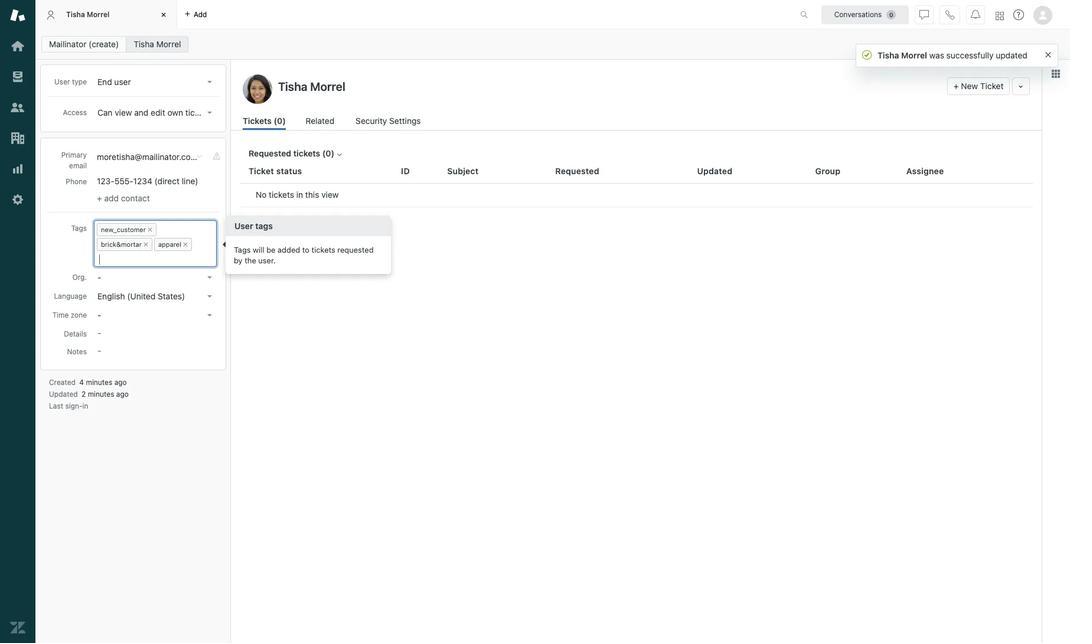 Task type: vqa. For each thing, say whether or not it's contained in the screenshot.
the email
yes



Task type: describe. For each thing, give the bounding box(es) containing it.
brick&mortar
[[101, 240, 142, 248]]

arrow down image for language
[[207, 295, 212, 298]]

own
[[167, 107, 183, 118]]

(united
[[127, 291, 155, 301]]

tisha morrel inside tab
[[66, 10, 110, 19]]

arrow down image
[[207, 112, 212, 114]]

and
[[134, 107, 148, 118]]

end user button
[[94, 74, 217, 90]]

4
[[79, 378, 84, 387]]

view inside grid
[[321, 190, 339, 200]]

english (united states)
[[97, 291, 185, 301]]

access
[[63, 108, 87, 117]]

sign-
[[65, 402, 82, 410]]

new_customer
[[101, 226, 146, 233]]

0 vertical spatial minutes
[[86, 378, 112, 387]]

primary
[[61, 151, 87, 159]]

user
[[114, 77, 131, 87]]

tisha morrel was successfully updated
[[878, 50, 1027, 60]]

- for org.
[[97, 272, 101, 282]]

user for user type
[[54, 77, 70, 86]]

english
[[97, 291, 125, 301]]

group
[[815, 166, 841, 176]]

last
[[49, 402, 63, 410]]

arrow down image for time zone
[[207, 314, 212, 317]]

ticket inside grid
[[249, 166, 274, 176]]

+ new ticket button
[[947, 77, 1010, 95]]

brick&mortar link
[[101, 240, 142, 248]]

the
[[245, 256, 256, 265]]

tabs tab list
[[35, 0, 788, 30]]

language
[[54, 292, 87, 301]]

add button
[[177, 0, 214, 29]]

user type
[[54, 77, 87, 86]]

+ add contact
[[97, 193, 150, 203]]

tickets
[[243, 116, 272, 126]]

2
[[82, 390, 86, 399]]

requested
[[337, 245, 374, 255]]

apparel link
[[158, 240, 181, 248]]

can view and edit own tickets only
[[97, 107, 229, 118]]

zendesk products image
[[996, 12, 1004, 20]]

morrel inside secondary element
[[156, 39, 181, 49]]

views image
[[10, 69, 25, 84]]

notifications image
[[971, 10, 980, 19]]

this
[[305, 190, 319, 200]]

+ for + new ticket
[[954, 81, 959, 91]]

can
[[97, 107, 112, 118]]

to
[[302, 245, 309, 255]]

requested for requested tickets (0)
[[249, 148, 291, 158]]

secondary element
[[35, 32, 1070, 56]]

requested for requested
[[555, 166, 599, 176]]

mailinator (create)
[[49, 39, 119, 49]]

mailinator (create) button
[[41, 36, 126, 53]]

was
[[929, 50, 944, 60]]

successfully
[[946, 50, 994, 60]]

1 vertical spatial (0)
[[322, 148, 334, 158]]

(direct
[[154, 176, 180, 186]]

+ for + add contact
[[97, 193, 102, 203]]

tisha morrel tab
[[35, 0, 177, 30]]

reporting image
[[10, 161, 25, 177]]

arrow down image for org.
[[207, 276, 212, 279]]

status
[[276, 166, 302, 176]]

related
[[306, 116, 334, 126]]

1 vertical spatial add
[[104, 193, 119, 203]]

time
[[52, 311, 69, 319]]

only
[[213, 107, 229, 118]]

line)
[[182, 176, 198, 186]]

tags for tags
[[71, 224, 87, 233]]

new
[[961, 81, 978, 91]]

get help image
[[1013, 9, 1024, 20]]

moretisha@mailinator.com
[[97, 152, 198, 162]]

close image
[[158, 9, 169, 21]]

grid containing ticket status
[[231, 159, 1042, 643]]

can view and edit own tickets only button
[[94, 105, 229, 121]]

no
[[256, 190, 267, 200]]

requested tickets (0)
[[249, 148, 334, 158]]

- button for time zone
[[94, 307, 217, 324]]

2 horizontal spatial tisha
[[878, 50, 899, 60]]

main element
[[0, 0, 35, 643]]

end user
[[97, 77, 131, 87]]

no tickets in this view
[[256, 190, 339, 200]]

notes
[[67, 347, 87, 356]]

1234
[[133, 176, 152, 186]]

in inside grid
[[296, 190, 303, 200]]

1 horizontal spatial updated
[[697, 166, 732, 176]]

ticket status
[[249, 166, 302, 176]]

button displays agent's chat status as invisible. image
[[919, 10, 929, 19]]

by
[[234, 256, 243, 265]]

(create)
[[89, 39, 119, 49]]

×
[[1045, 47, 1052, 60]]

english (united states) button
[[94, 288, 217, 305]]

in inside created 4 minutes ago updated 2 minutes ago last sign-in
[[82, 402, 88, 410]]

tisha inside tab
[[66, 10, 85, 19]]



Task type: locate. For each thing, give the bounding box(es) containing it.
123-
[[97, 176, 114, 186]]

ticket
[[980, 81, 1004, 91], [249, 166, 274, 176]]

tags left new_customer
[[71, 224, 87, 233]]

tickets
[[185, 107, 211, 118], [293, 148, 320, 158], [269, 190, 294, 200], [312, 245, 335, 255]]

1 horizontal spatial requested
[[555, 166, 599, 176]]

0 vertical spatial requested
[[249, 148, 291, 158]]

1 vertical spatial tisha morrel
[[134, 39, 181, 49]]

tickets right own
[[185, 107, 211, 118]]

2 - from the top
[[97, 310, 101, 320]]

0 horizontal spatial (0)
[[274, 116, 286, 126]]

updated
[[996, 50, 1027, 60]]

mailinator
[[49, 39, 86, 49]]

None field
[[94, 253, 216, 266]]

0 vertical spatial user
[[54, 77, 70, 86]]

arrow down image
[[207, 81, 212, 83], [207, 276, 212, 279], [207, 295, 212, 298], [207, 314, 212, 317]]

zendesk support image
[[10, 8, 25, 23]]

× button
[[1045, 47, 1052, 60]]

1 horizontal spatial ticket
[[980, 81, 1004, 91]]

settings
[[389, 116, 421, 126]]

ticket right new
[[980, 81, 1004, 91]]

add right close image
[[194, 10, 207, 19]]

1 horizontal spatial (0)
[[322, 148, 334, 158]]

user
[[54, 77, 70, 86], [234, 221, 253, 231]]

be
[[266, 245, 275, 255]]

1 horizontal spatial morrel
[[156, 39, 181, 49]]

add
[[194, 10, 207, 19], [104, 193, 119, 203]]

add down 123-
[[104, 193, 119, 203]]

tags for tags will be added to tickets requested by the user.
[[234, 245, 251, 255]]

assignee
[[906, 166, 944, 176]]

user tags
[[234, 221, 273, 231]]

tags
[[255, 221, 273, 231]]

tickets right 'no'
[[269, 190, 294, 200]]

0 vertical spatial (0)
[[274, 116, 286, 126]]

user left type
[[54, 77, 70, 86]]

tickets inside tags will be added to tickets requested by the user.
[[312, 245, 335, 255]]

grid
[[231, 159, 1042, 643]]

1 vertical spatial - button
[[94, 307, 217, 324]]

ticket up 'no'
[[249, 166, 274, 176]]

- button for org.
[[94, 269, 217, 286]]

+ new ticket
[[954, 81, 1004, 91]]

0 vertical spatial +
[[954, 81, 959, 91]]

details
[[64, 330, 87, 338]]

1 arrow down image from the top
[[207, 81, 212, 83]]

tags up by
[[234, 245, 251, 255]]

conversations button
[[821, 5, 909, 24]]

requested
[[249, 148, 291, 158], [555, 166, 599, 176]]

1 vertical spatial morrel
[[156, 39, 181, 49]]

- button down english (united states) button on the top of the page
[[94, 307, 217, 324]]

new_customer link
[[101, 226, 146, 233]]

phone
[[66, 177, 87, 186]]

contact
[[121, 193, 150, 203]]

2 - button from the top
[[94, 307, 217, 324]]

time zone
[[52, 311, 87, 319]]

1 - from the top
[[97, 272, 101, 282]]

0 horizontal spatial updated
[[49, 390, 78, 399]]

view
[[115, 107, 132, 118], [321, 190, 339, 200]]

morrel left was
[[901, 50, 927, 60]]

get started image
[[10, 38, 25, 54]]

0 vertical spatial in
[[296, 190, 303, 200]]

security
[[356, 116, 387, 126]]

1 horizontal spatial +
[[954, 81, 959, 91]]

- for time zone
[[97, 310, 101, 320]]

email
[[69, 161, 87, 170]]

primary email
[[61, 151, 87, 170]]

security settings link
[[356, 115, 424, 130]]

states)
[[158, 291, 185, 301]]

tisha up mailinator
[[66, 10, 85, 19]]

updated
[[697, 166, 732, 176], [49, 390, 78, 399]]

+ left new
[[954, 81, 959, 91]]

0 horizontal spatial tags
[[71, 224, 87, 233]]

1 vertical spatial tags
[[234, 245, 251, 255]]

+ inside button
[[954, 81, 959, 91]]

0 vertical spatial ago
[[114, 378, 127, 387]]

2 horizontal spatial morrel
[[901, 50, 927, 60]]

arrow down image inside english (united states) button
[[207, 295, 212, 298]]

tickets right to
[[312, 245, 335, 255]]

created
[[49, 378, 76, 387]]

minutes right 2
[[88, 390, 114, 399]]

minutes
[[86, 378, 112, 387], [88, 390, 114, 399]]

None text field
[[275, 77, 942, 95]]

in left this
[[296, 190, 303, 200]]

tickets inside button
[[185, 107, 211, 118]]

tisha morrel
[[66, 10, 110, 19], [134, 39, 181, 49]]

0 vertical spatial -
[[97, 272, 101, 282]]

0 vertical spatial morrel
[[87, 10, 110, 19]]

1 vertical spatial tisha
[[134, 39, 154, 49]]

123-555-1234 (direct line)
[[97, 176, 198, 186]]

security settings
[[356, 116, 421, 126]]

user left tags at the left of the page
[[234, 221, 253, 231]]

related link
[[306, 115, 336, 130]]

minutes right 4
[[86, 378, 112, 387]]

will
[[253, 245, 264, 255]]

in down 2
[[82, 402, 88, 410]]

0 horizontal spatial add
[[104, 193, 119, 203]]

customers image
[[10, 100, 25, 115]]

edit
[[151, 107, 165, 118]]

end
[[97, 77, 112, 87]]

tags inside tags will be added to tickets requested by the user.
[[234, 245, 251, 255]]

organizations image
[[10, 131, 25, 146]]

morrel
[[87, 10, 110, 19], [156, 39, 181, 49], [901, 50, 927, 60]]

tisha morrel inside secondary element
[[134, 39, 181, 49]]

0 vertical spatial ticket
[[980, 81, 1004, 91]]

1 horizontal spatial add
[[194, 10, 207, 19]]

morrel inside tab
[[87, 10, 110, 19]]

0 vertical spatial tisha morrel
[[66, 10, 110, 19]]

1 - button from the top
[[94, 269, 217, 286]]

tisha inside secondary element
[[134, 39, 154, 49]]

2 vertical spatial tisha
[[878, 50, 899, 60]]

0 vertical spatial updated
[[697, 166, 732, 176]]

2 vertical spatial morrel
[[901, 50, 927, 60]]

type
[[72, 77, 87, 86]]

1 vertical spatial -
[[97, 310, 101, 320]]

0 horizontal spatial tisha morrel
[[66, 10, 110, 19]]

user.
[[258, 256, 276, 265]]

1 horizontal spatial in
[[296, 190, 303, 200]]

tisha down conversations button
[[878, 50, 899, 60]]

ago
[[114, 378, 127, 387], [116, 390, 129, 399]]

apparel
[[158, 240, 181, 248]]

requested inside grid
[[555, 166, 599, 176]]

apps image
[[1051, 69, 1061, 79]]

view right this
[[321, 190, 339, 200]]

(0) right tickets on the left of the page
[[274, 116, 286, 126]]

id
[[401, 166, 410, 176]]

zendesk image
[[10, 620, 25, 635]]

3 arrow down image from the top
[[207, 295, 212, 298]]

admin image
[[10, 192, 25, 207]]

subject
[[447, 166, 479, 176]]

- right zone
[[97, 310, 101, 320]]

- button
[[94, 269, 217, 286], [94, 307, 217, 324]]

0 vertical spatial - button
[[94, 269, 217, 286]]

conversations
[[834, 10, 882, 19]]

tickets up status
[[293, 148, 320, 158]]

add inside "popup button"
[[194, 10, 207, 19]]

1 horizontal spatial user
[[234, 221, 253, 231]]

1 vertical spatial view
[[321, 190, 339, 200]]

555-
[[114, 176, 133, 186]]

1 vertical spatial +
[[97, 193, 102, 203]]

4 arrow down image from the top
[[207, 314, 212, 317]]

0 vertical spatial view
[[115, 107, 132, 118]]

+
[[954, 81, 959, 91], [97, 193, 102, 203]]

ago right 2
[[116, 390, 129, 399]]

1 vertical spatial ago
[[116, 390, 129, 399]]

1 horizontal spatial tags
[[234, 245, 251, 255]]

1 vertical spatial in
[[82, 402, 88, 410]]

added
[[278, 245, 300, 255]]

0 vertical spatial tisha
[[66, 10, 85, 19]]

morrel down close image
[[156, 39, 181, 49]]

created 4 minutes ago updated 2 minutes ago last sign-in
[[49, 378, 129, 410]]

1 horizontal spatial tisha
[[134, 39, 154, 49]]

menu
[[94, 221, 216, 253]]

0 vertical spatial add
[[194, 10, 207, 19]]

1 vertical spatial requested
[[555, 166, 599, 176]]

2 arrow down image from the top
[[207, 276, 212, 279]]

+ down 123-
[[97, 193, 102, 203]]

tags will be added to tickets requested by the user.
[[234, 245, 374, 265]]

- right org.
[[97, 272, 101, 282]]

0 horizontal spatial +
[[97, 193, 102, 203]]

morrel up (create)
[[87, 10, 110, 19]]

tags
[[71, 224, 87, 233], [234, 245, 251, 255]]

tisha
[[66, 10, 85, 19], [134, 39, 154, 49], [878, 50, 899, 60]]

menu containing new_customer
[[94, 221, 216, 253]]

0 horizontal spatial user
[[54, 77, 70, 86]]

0 horizontal spatial in
[[82, 402, 88, 410]]

0 horizontal spatial view
[[115, 107, 132, 118]]

1 horizontal spatial view
[[321, 190, 339, 200]]

tickets inside grid
[[269, 190, 294, 200]]

view left and
[[115, 107, 132, 118]]

ago right 4
[[114, 378, 127, 387]]

tisha morrel up mailinator (create)
[[66, 10, 110, 19]]

1 horizontal spatial tisha morrel
[[134, 39, 181, 49]]

tickets (0) link
[[243, 115, 286, 130]]

- button up english (united states) button on the top of the page
[[94, 269, 217, 286]]

zone
[[71, 311, 87, 319]]

org.
[[72, 273, 87, 282]]

tisha up end user button
[[134, 39, 154, 49]]

1 vertical spatial updated
[[49, 390, 78, 399]]

tisha morrel down close image
[[134, 39, 181, 49]]

0 horizontal spatial tisha
[[66, 10, 85, 19]]

arrow down image inside end user button
[[207, 81, 212, 83]]

(0)
[[274, 116, 286, 126], [322, 148, 334, 158]]

view inside button
[[115, 107, 132, 118]]

1 vertical spatial user
[[234, 221, 253, 231]]

1 vertical spatial minutes
[[88, 390, 114, 399]]

arrow down image for user type
[[207, 81, 212, 83]]

updated inside created 4 minutes ago updated 2 minutes ago last sign-in
[[49, 390, 78, 399]]

ticket inside button
[[980, 81, 1004, 91]]

0 vertical spatial tags
[[71, 224, 87, 233]]

0 horizontal spatial requested
[[249, 148, 291, 158]]

0 horizontal spatial ticket
[[249, 166, 274, 176]]

1 vertical spatial ticket
[[249, 166, 274, 176]]

0 horizontal spatial morrel
[[87, 10, 110, 19]]

user for user tags
[[234, 221, 253, 231]]

tickets (0)
[[243, 116, 286, 126]]

(0) down related link on the top
[[322, 148, 334, 158]]

tisha morrel link
[[126, 36, 189, 53]]



